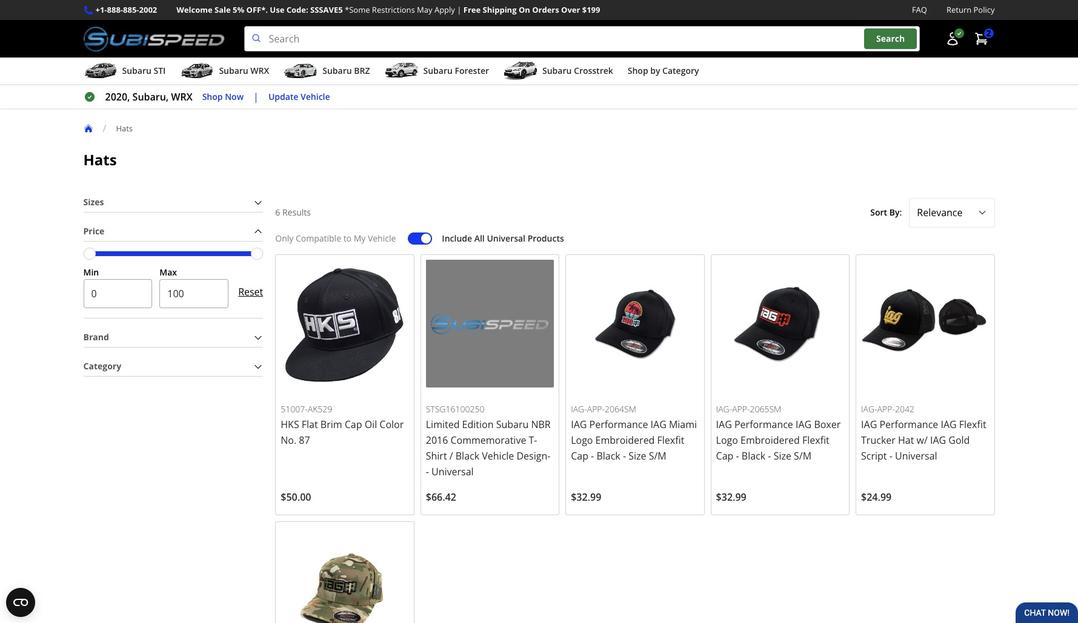 Task type: describe. For each thing, give the bounding box(es) containing it.
1 vertical spatial hats
[[83, 150, 117, 170]]

reset button
[[238, 278, 263, 307]]

brz
[[354, 65, 370, 76]]

only
[[275, 233, 294, 244]]

subaru sti
[[122, 65, 166, 76]]

+1-888-885-2002
[[95, 4, 157, 15]]

include all universal products
[[442, 233, 564, 244]]

restrictions
[[372, 4, 415, 15]]

home image
[[83, 124, 93, 133]]

edition
[[462, 418, 494, 432]]

logo for iag performance iag boxer logo embroidered flexfit cap - black - size s/m
[[716, 434, 738, 447]]

update vehicle
[[268, 91, 330, 102]]

app- for iag performance iag flexfit trucker hat w/ iag gold script - universal
[[877, 404, 895, 415]]

87
[[299, 434, 310, 447]]

crosstrek
[[574, 65, 613, 76]]

apply
[[435, 4, 455, 15]]

app- for iag performance iag miami logo embroidered flexfit cap - black - size s/m
[[587, 404, 605, 415]]

subaru inside limited edition subaru nbr 2016 commemorative t- shirt / black vehicle design- - universal
[[496, 418, 529, 432]]

brand button
[[83, 329, 263, 347]]

design-
[[517, 450, 551, 463]]

vehicle inside button
[[301, 91, 330, 102]]

- down iag-app-2064sm
[[591, 450, 594, 463]]

2 button
[[968, 27, 995, 51]]

category button
[[83, 358, 263, 376]]

compatible
[[296, 233, 341, 244]]

- inside limited edition subaru nbr 2016 commemorative t- shirt / black vehicle design- - universal
[[426, 465, 429, 479]]

on
[[519, 4, 530, 15]]

over
[[561, 4, 580, 15]]

subaru brz
[[323, 65, 370, 76]]

2020,
[[105, 90, 130, 104]]

code:
[[287, 4, 308, 15]]

$24.99
[[861, 491, 892, 504]]

subaru for subaru crosstrek
[[543, 65, 572, 76]]

update vehicle button
[[268, 90, 330, 104]]

return policy
[[947, 4, 995, 15]]

faq link
[[912, 4, 927, 16]]

subaru for subaru sti
[[122, 65, 151, 76]]

reset
[[238, 286, 263, 299]]

subaru,
[[132, 90, 169, 104]]

to
[[343, 233, 352, 244]]

+1-
[[95, 4, 107, 15]]

black for iag performance iag miami logo embroidered flexfit cap - black - size s/m
[[597, 450, 621, 463]]

open widget image
[[6, 589, 35, 618]]

a subaru crosstrek thumbnail image image
[[504, 62, 538, 80]]

size for boxer
[[774, 450, 792, 463]]

return
[[947, 4, 972, 15]]

select... image
[[977, 208, 987, 218]]

51007-
[[281, 404, 308, 415]]

policy
[[974, 4, 995, 15]]

2
[[986, 28, 991, 39]]

iag performance iag boxer logo embroidered flexfit cap - black - size s/m
[[716, 418, 841, 463]]

sale
[[215, 4, 231, 15]]

iag down iag-app-2064sm
[[571, 418, 587, 432]]

trucker
[[861, 434, 896, 447]]

iag- for iag performance iag miami logo embroidered flexfit cap - black - size s/m
[[571, 404, 587, 415]]

return policy link
[[947, 4, 995, 16]]

a subaru sti thumbnail image image
[[83, 62, 117, 80]]

limited edition subaru nbr 2016 commemorative t-shirt / black vehicle design- - universal image
[[426, 260, 554, 388]]

iag down "iag-app-2065sm"
[[716, 418, 732, 432]]

results
[[282, 207, 311, 218]]

shop by category button
[[628, 60, 699, 84]]

no.
[[281, 434, 297, 447]]

shop for shop now
[[202, 91, 223, 102]]

hats link
[[116, 123, 142, 134]]

limited
[[426, 418, 460, 432]]

0 vertical spatial hats
[[116, 123, 133, 134]]

2065sm
[[750, 404, 781, 415]]

0 vertical spatial |
[[457, 4, 461, 15]]

embroidered for boxer
[[741, 434, 800, 447]]

subaru for subaru forester
[[423, 65, 453, 76]]

gold
[[949, 434, 970, 447]]

logo for iag performance iag miami logo embroidered flexfit cap - black - size s/m
[[571, 434, 593, 447]]

/ inside limited edition subaru nbr 2016 commemorative t- shirt / black vehicle design- - universal
[[450, 450, 453, 463]]

subaru for subaru brz
[[323, 65, 352, 76]]

products
[[528, 233, 564, 244]]

minimum slider
[[83, 248, 95, 260]]

flat
[[302, 418, 318, 432]]

shop now link
[[202, 90, 244, 104]]

iag performance iag boxer logo embroidered flexfit cap - black - size s/m image
[[716, 260, 844, 388]]

iag- for iag performance iag boxer logo embroidered flexfit cap - black - size s/m
[[716, 404, 732, 415]]

cap inside hks flat brim cap oil color no. 87
[[345, 418, 362, 432]]

5%
[[233, 4, 244, 15]]

subaru forester button
[[385, 60, 489, 84]]

iag up gold
[[941, 418, 957, 432]]

$199
[[582, 4, 600, 15]]

search input field
[[244, 26, 920, 52]]

forester
[[455, 65, 489, 76]]

iag performance iag miami logo embroidered flexfit cap - black - size s/m
[[571, 418, 697, 463]]

hat
[[898, 434, 914, 447]]

limited edition subaru nbr 2016 commemorative t- shirt / black vehicle design- - universal
[[426, 418, 551, 479]]

$66.42
[[426, 491, 456, 504]]

$32.99 for iag performance iag boxer logo embroidered flexfit cap - black - size s/m
[[716, 491, 747, 504]]

iag performance iag flexfit trucker hat w/ iag gold script - universal
[[861, 418, 987, 463]]

subaru sti button
[[83, 60, 166, 84]]

flexfit for iag performance iag miami logo embroidered flexfit cap - black - size s/m
[[657, 434, 685, 447]]

sort
[[871, 207, 887, 218]]

$50.00
[[281, 491, 311, 504]]

888-
[[107, 4, 123, 15]]



Task type: locate. For each thing, give the bounding box(es) containing it.
1 s/m from the left
[[649, 450, 667, 463]]

1 horizontal spatial cap
[[571, 450, 589, 463]]

wrx down the a subaru wrx thumbnail image
[[171, 90, 193, 104]]

vehicle inside limited edition subaru nbr 2016 commemorative t- shirt / black vehicle design- - universal
[[482, 450, 514, 463]]

2 horizontal spatial cap
[[716, 450, 734, 463]]

subispeed logo image
[[83, 26, 225, 52]]

logo inside iag performance iag boxer logo embroidered flexfit cap - black - size s/m
[[716, 434, 738, 447]]

t-
[[529, 434, 537, 447]]

0 horizontal spatial shop
[[202, 91, 223, 102]]

performance for iag performance iag miami logo embroidered flexfit cap - black - size s/m
[[589, 418, 648, 432]]

2 horizontal spatial vehicle
[[482, 450, 514, 463]]

logo
[[571, 434, 593, 447], [716, 434, 738, 447]]

0 horizontal spatial /
[[103, 122, 106, 135]]

oil
[[365, 418, 377, 432]]

- right "script"
[[890, 450, 893, 463]]

+1-888-885-2002 link
[[95, 4, 157, 16]]

search button
[[864, 29, 917, 49]]

flexfit up gold
[[959, 418, 987, 432]]

2 embroidered from the left
[[741, 434, 800, 447]]

3 iag- from the left
[[861, 404, 877, 415]]

1 black from the left
[[456, 450, 480, 463]]

size down the 2065sm
[[774, 450, 792, 463]]

2 black from the left
[[597, 450, 621, 463]]

logo down "iag-app-2065sm"
[[716, 434, 738, 447]]

3 app- from the left
[[877, 404, 895, 415]]

2 horizontal spatial performance
[[880, 418, 938, 432]]

1 horizontal spatial size
[[774, 450, 792, 463]]

1 horizontal spatial app-
[[732, 404, 750, 415]]

now
[[225, 91, 244, 102]]

cap inside iag performance iag boxer logo embroidered flexfit cap - black - size s/m
[[716, 450, 734, 463]]

1 horizontal spatial wrx
[[251, 65, 269, 76]]

1 app- from the left
[[587, 404, 605, 415]]

sizes button
[[83, 193, 263, 212]]

cap right design-
[[571, 450, 589, 463]]

size down 2064sm at the bottom
[[629, 450, 646, 463]]

1 horizontal spatial s/m
[[794, 450, 812, 463]]

black down commemorative at bottom left
[[456, 450, 480, 463]]

- down 2064sm at the bottom
[[623, 450, 626, 463]]

embroidered inside iag performance iag boxer logo embroidered flexfit cap - black - size s/m
[[741, 434, 800, 447]]

1 embroidered from the left
[[596, 434, 655, 447]]

sssave5
[[310, 4, 343, 15]]

wrx inside dropdown button
[[251, 65, 269, 76]]

shop left by
[[628, 65, 648, 76]]

6
[[275, 207, 280, 218]]

0 horizontal spatial app-
[[587, 404, 605, 415]]

hks flat brim cap oil color no. 87 image
[[281, 260, 409, 388]]

by:
[[890, 207, 902, 218]]

universal
[[487, 233, 526, 244], [895, 450, 937, 463], [432, 465, 474, 479]]

2 iag- from the left
[[716, 404, 732, 415]]

iag left miami
[[651, 418, 667, 432]]

2016
[[426, 434, 448, 447]]

vehicle down subaru brz dropdown button
[[301, 91, 330, 102]]

subaru crosstrek
[[543, 65, 613, 76]]

iag up trucker at the right
[[861, 418, 877, 432]]

shipping
[[483, 4, 517, 15]]

Select... button
[[909, 198, 995, 228]]

2002
[[139, 4, 157, 15]]

hats down "2020,"
[[116, 123, 133, 134]]

cap
[[345, 418, 362, 432], [571, 450, 589, 463], [716, 450, 734, 463]]

iag performance iag flexfit trucker hat w/ iag gold script - universal image
[[861, 260, 990, 388]]

black down iag-app-2064sm
[[597, 450, 621, 463]]

nbr
[[531, 418, 551, 432]]

app- for iag performance iag boxer logo embroidered flexfit cap - black - size s/m
[[732, 404, 750, 415]]

performance for iag performance iag flexfit trucker hat w/ iag gold script - universal
[[880, 418, 938, 432]]

1 performance from the left
[[589, 418, 648, 432]]

sizes
[[83, 196, 104, 208]]

2 $32.99 from the left
[[716, 491, 747, 504]]

embroidered inside iag performance iag miami logo embroidered flexfit cap - black - size s/m
[[596, 434, 655, 447]]

s/m inside iag performance iag boxer logo embroidered flexfit cap - black - size s/m
[[794, 450, 812, 463]]

category
[[83, 361, 121, 372]]

/
[[103, 122, 106, 135], [450, 450, 453, 463]]

size for miami
[[629, 450, 646, 463]]

3 black from the left
[[742, 450, 766, 463]]

1 horizontal spatial vehicle
[[368, 233, 396, 244]]

free
[[464, 4, 481, 15]]

1 horizontal spatial $32.99
[[716, 491, 747, 504]]

script
[[861, 450, 887, 463]]

1 horizontal spatial embroidered
[[741, 434, 800, 447]]

885-
[[123, 4, 139, 15]]

Max text field
[[160, 280, 229, 309]]

1 vertical spatial |
[[253, 90, 259, 104]]

flexfit
[[959, 418, 987, 432], [657, 434, 685, 447], [803, 434, 830, 447]]

cap for iag performance iag boxer logo embroidered flexfit cap - black - size s/m
[[716, 450, 734, 463]]

miami
[[669, 418, 697, 432]]

flexfit down miami
[[657, 434, 685, 447]]

wrx
[[251, 65, 269, 76], [171, 90, 193, 104]]

size inside iag performance iag miami logo embroidered flexfit cap - black - size s/m
[[629, 450, 646, 463]]

include
[[442, 233, 472, 244]]

1 iag- from the left
[[571, 404, 587, 415]]

sort by:
[[871, 207, 902, 218]]

$32.99
[[571, 491, 601, 504], [716, 491, 747, 504]]

subaru left forester
[[423, 65, 453, 76]]

1 horizontal spatial |
[[457, 4, 461, 15]]

performance down 2042
[[880, 418, 938, 432]]

subaru left brz
[[323, 65, 352, 76]]

1 vertical spatial universal
[[895, 450, 937, 463]]

vehicle right my
[[368, 233, 396, 244]]

iag- up trucker at the right
[[861, 404, 877, 415]]

cap for iag performance iag miami logo embroidered flexfit cap - black - size s/m
[[571, 450, 589, 463]]

subaru forester
[[423, 65, 489, 76]]

0 vertical spatial universal
[[487, 233, 526, 244]]

1 horizontal spatial logo
[[716, 434, 738, 447]]

iag left boxer
[[796, 418, 812, 432]]

subaru wrx
[[219, 65, 269, 76]]

0 horizontal spatial black
[[456, 450, 480, 463]]

1 vertical spatial wrx
[[171, 90, 193, 104]]

0 horizontal spatial performance
[[589, 418, 648, 432]]

iag- for iag performance iag flexfit trucker hat w/ iag gold script - universal
[[861, 404, 877, 415]]

0 vertical spatial vehicle
[[301, 91, 330, 102]]

6 results
[[275, 207, 311, 218]]

2 app- from the left
[[732, 404, 750, 415]]

/ right home image
[[103, 122, 106, 135]]

1 $32.99 from the left
[[571, 491, 601, 504]]

welcome sale 5% off*. use code: sssave5
[[177, 4, 343, 15]]

black for limited edition subaru nbr 2016 commemorative t- shirt / black vehicle design- - universal
[[456, 450, 480, 463]]

2020, subaru, wrx
[[105, 90, 193, 104]]

1 horizontal spatial black
[[597, 450, 621, 463]]

| left free
[[457, 4, 461, 15]]

1 size from the left
[[629, 450, 646, 463]]

1 horizontal spatial performance
[[735, 418, 793, 432]]

color
[[380, 418, 404, 432]]

boxer
[[814, 418, 841, 432]]

2 performance from the left
[[735, 418, 793, 432]]

all
[[474, 233, 485, 244]]

flexfit inside iag performance iag boxer logo embroidered flexfit cap - black - size s/m
[[803, 434, 830, 447]]

0 horizontal spatial logo
[[571, 434, 593, 447]]

shop left now
[[202, 91, 223, 102]]

update
[[268, 91, 298, 102]]

0 horizontal spatial s/m
[[649, 450, 667, 463]]

performance down 2064sm at the bottom
[[589, 418, 648, 432]]

black
[[456, 450, 480, 463], [597, 450, 621, 463], [742, 450, 766, 463]]

0 horizontal spatial embroidered
[[596, 434, 655, 447]]

0 horizontal spatial iag-
[[571, 404, 587, 415]]

2 vertical spatial universal
[[432, 465, 474, 479]]

Min text field
[[83, 280, 152, 309]]

51007-ak529
[[281, 404, 332, 415]]

performance down the 2065sm
[[735, 418, 793, 432]]

0 horizontal spatial universal
[[432, 465, 474, 479]]

1 horizontal spatial shop
[[628, 65, 648, 76]]

2 s/m from the left
[[794, 450, 812, 463]]

cap inside iag performance iag miami logo embroidered flexfit cap - black - size s/m
[[571, 450, 589, 463]]

0 horizontal spatial flexfit
[[657, 434, 685, 447]]

shirt
[[426, 450, 447, 463]]

iag performance iag multicam flexfit cap - size s/m image
[[281, 527, 409, 624]]

hks
[[281, 418, 299, 432]]

- down the 2065sm
[[768, 450, 771, 463]]

iag- left 2064sm at the bottom
[[571, 404, 587, 415]]

subaru wrx button
[[180, 60, 269, 84]]

0 horizontal spatial |
[[253, 90, 259, 104]]

embroidered down 2064sm at the bottom
[[596, 434, 655, 447]]

subaru crosstrek button
[[504, 60, 613, 84]]

1 vertical spatial /
[[450, 450, 453, 463]]

app- up iag performance iag miami logo embroidered flexfit cap - black - size s/m
[[587, 404, 605, 415]]

0 horizontal spatial vehicle
[[301, 91, 330, 102]]

embroidered down the 2065sm
[[741, 434, 800, 447]]

my
[[354, 233, 366, 244]]

size inside iag performance iag boxer logo embroidered flexfit cap - black - size s/m
[[774, 450, 792, 463]]

2 horizontal spatial black
[[742, 450, 766, 463]]

use
[[270, 4, 284, 15]]

2 horizontal spatial app-
[[877, 404, 895, 415]]

a subaru brz thumbnail image image
[[284, 62, 318, 80]]

- down shirt
[[426, 465, 429, 479]]

subaru left 'nbr'
[[496, 418, 529, 432]]

3 performance from the left
[[880, 418, 938, 432]]

1 vertical spatial vehicle
[[368, 233, 396, 244]]

may
[[417, 4, 433, 15]]

embroidered for miami
[[596, 434, 655, 447]]

1 horizontal spatial universal
[[487, 233, 526, 244]]

subaru left crosstrek
[[543, 65, 572, 76]]

performance inside iag performance iag flexfit trucker hat w/ iag gold script - universal
[[880, 418, 938, 432]]

iag right w/
[[930, 434, 946, 447]]

2 vertical spatial vehicle
[[482, 450, 514, 463]]

iag-app-2064sm
[[571, 404, 636, 415]]

maximum slider
[[251, 248, 263, 260]]

hats down home image
[[83, 150, 117, 170]]

- down "iag-app-2065sm"
[[736, 450, 739, 463]]

*some restrictions may apply | free shipping on orders over $199
[[345, 4, 600, 15]]

commemorative
[[451, 434, 526, 447]]

flexfit down boxer
[[803, 434, 830, 447]]

subaru
[[122, 65, 151, 76], [219, 65, 248, 76], [323, 65, 352, 76], [423, 65, 453, 76], [543, 65, 572, 76], [496, 418, 529, 432]]

2 horizontal spatial flexfit
[[959, 418, 987, 432]]

0 horizontal spatial $32.99
[[571, 491, 601, 504]]

| right now
[[253, 90, 259, 104]]

hks flat brim cap oil color no. 87
[[281, 418, 404, 447]]

black for iag performance iag boxer logo embroidered flexfit cap - black - size s/m
[[742, 450, 766, 463]]

w/
[[917, 434, 928, 447]]

sti
[[154, 65, 166, 76]]

button image
[[945, 32, 960, 46]]

performance inside iag performance iag miami logo embroidered flexfit cap - black - size s/m
[[589, 418, 648, 432]]

0 horizontal spatial cap
[[345, 418, 362, 432]]

$32.99 for iag performance iag miami logo embroidered flexfit cap - black - size s/m
[[571, 491, 601, 504]]

2064sm
[[605, 404, 636, 415]]

performance for iag performance iag boxer logo embroidered flexfit cap - black - size s/m
[[735, 418, 793, 432]]

faq
[[912, 4, 927, 15]]

universal inside limited edition subaru nbr 2016 commemorative t- shirt / black vehicle design- - universal
[[432, 465, 474, 479]]

universal down w/
[[895, 450, 937, 463]]

0 vertical spatial shop
[[628, 65, 648, 76]]

black inside limited edition subaru nbr 2016 commemorative t- shirt / black vehicle design- - universal
[[456, 450, 480, 463]]

vehicle down commemorative at bottom left
[[482, 450, 514, 463]]

1 horizontal spatial flexfit
[[803, 434, 830, 447]]

black down "iag-app-2065sm"
[[742, 450, 766, 463]]

flexfit inside iag performance iag flexfit trucker hat w/ iag gold script - universal
[[959, 418, 987, 432]]

s/m
[[649, 450, 667, 463], [794, 450, 812, 463]]

2 size from the left
[[774, 450, 792, 463]]

ak529
[[308, 404, 332, 415]]

2 horizontal spatial iag-
[[861, 404, 877, 415]]

s/m inside iag performance iag miami logo embroidered flexfit cap - black - size s/m
[[649, 450, 667, 463]]

subaru up now
[[219, 65, 248, 76]]

subaru left sti
[[122, 65, 151, 76]]

shop inside dropdown button
[[628, 65, 648, 76]]

0 vertical spatial /
[[103, 122, 106, 135]]

iag-app-2065sm
[[716, 404, 781, 415]]

-
[[591, 450, 594, 463], [623, 450, 626, 463], [736, 450, 739, 463], [768, 450, 771, 463], [890, 450, 893, 463], [426, 465, 429, 479]]

subaru for subaru wrx
[[219, 65, 248, 76]]

universal right all
[[487, 233, 526, 244]]

0 horizontal spatial wrx
[[171, 90, 193, 104]]

iag- left the 2065sm
[[716, 404, 732, 415]]

flexfit inside iag performance iag miami logo embroidered flexfit cap - black - size s/m
[[657, 434, 685, 447]]

0 horizontal spatial size
[[629, 450, 646, 463]]

logo down iag-app-2064sm
[[571, 434, 593, 447]]

wrx up update
[[251, 65, 269, 76]]

1 horizontal spatial iag-
[[716, 404, 732, 415]]

hats
[[116, 123, 133, 134], [83, 150, 117, 170]]

subaru inside dropdown button
[[122, 65, 151, 76]]

black inside iag performance iag miami logo embroidered flexfit cap - black - size s/m
[[597, 450, 621, 463]]

search
[[876, 33, 905, 44]]

a subaru forester thumbnail image image
[[385, 62, 419, 80]]

cap down "iag-app-2065sm"
[[716, 450, 734, 463]]

*some
[[345, 4, 370, 15]]

subaru inside "dropdown button"
[[543, 65, 572, 76]]

0 vertical spatial wrx
[[251, 65, 269, 76]]

iag-app-2042
[[861, 404, 915, 415]]

iag performance iag miami logo embroidered flexfit cap - black - size s/m image
[[571, 260, 699, 388]]

2042
[[895, 404, 915, 415]]

1 logo from the left
[[571, 434, 593, 447]]

flexfit for iag performance iag boxer logo embroidered flexfit cap - black - size s/m
[[803, 434, 830, 447]]

2 horizontal spatial universal
[[895, 450, 937, 463]]

black inside iag performance iag boxer logo embroidered flexfit cap - black - size s/m
[[742, 450, 766, 463]]

1 vertical spatial shop
[[202, 91, 223, 102]]

iag-
[[571, 404, 587, 415], [716, 404, 732, 415], [861, 404, 877, 415]]

embroidered
[[596, 434, 655, 447], [741, 434, 800, 447]]

app- up iag performance iag boxer logo embroidered flexfit cap - black - size s/m
[[732, 404, 750, 415]]

1 horizontal spatial /
[[450, 450, 453, 463]]

performance inside iag performance iag boxer logo embroidered flexfit cap - black - size s/m
[[735, 418, 793, 432]]

- inside iag performance iag flexfit trucker hat w/ iag gold script - universal
[[890, 450, 893, 463]]

/ right shirt
[[450, 450, 453, 463]]

universal down shirt
[[432, 465, 474, 479]]

universal inside iag performance iag flexfit trucker hat w/ iag gold script - universal
[[895, 450, 937, 463]]

2 logo from the left
[[716, 434, 738, 447]]

subaru inside 'dropdown button'
[[423, 65, 453, 76]]

cap left the oil
[[345, 418, 362, 432]]

s/m for boxer
[[794, 450, 812, 463]]

a subaru wrx thumbnail image image
[[180, 62, 214, 80]]

s/m for miami
[[649, 450, 667, 463]]

app- up trucker at the right
[[877, 404, 895, 415]]

logo inside iag performance iag miami logo embroidered flexfit cap - black - size s/m
[[571, 434, 593, 447]]

orders
[[532, 4, 559, 15]]

off*.
[[246, 4, 268, 15]]

shop for shop by category
[[628, 65, 648, 76]]



Task type: vqa. For each thing, say whether or not it's contained in the screenshot.


